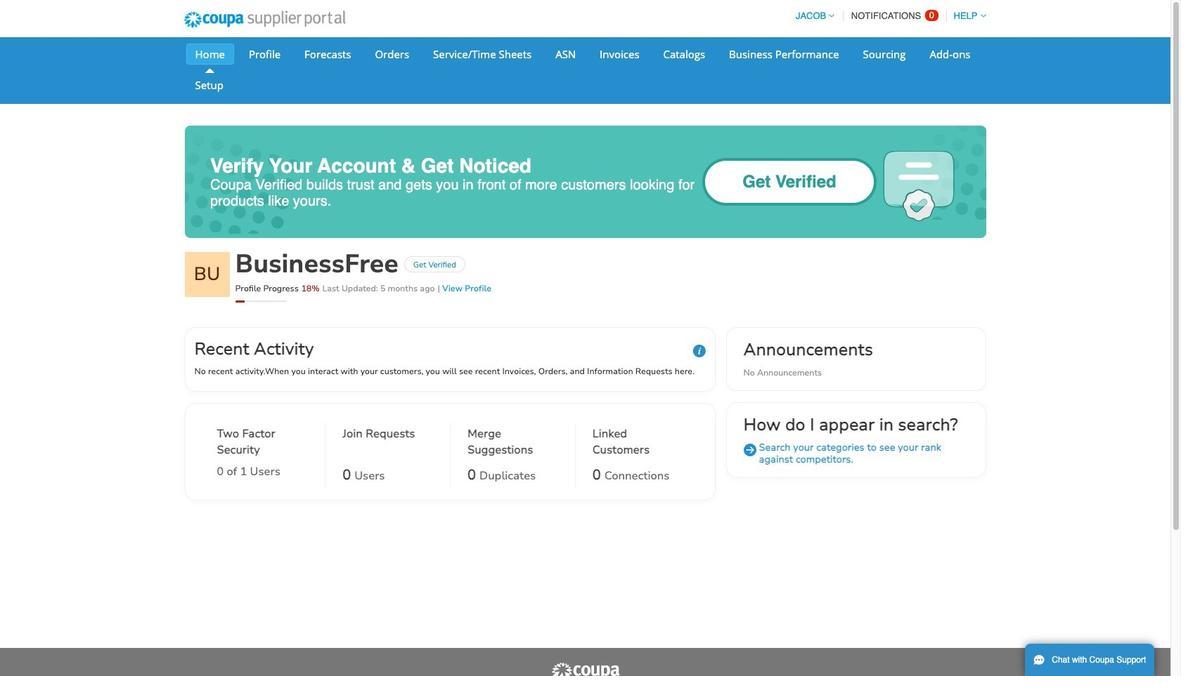 Task type: describe. For each thing, give the bounding box(es) containing it.
arrowcircleright image
[[743, 444, 756, 457]]

1 vertical spatial coupa supplier portal image
[[550, 663, 620, 677]]

0 vertical spatial coupa supplier portal image
[[174, 2, 355, 37]]



Task type: locate. For each thing, give the bounding box(es) containing it.
0 horizontal spatial coupa supplier portal image
[[174, 2, 355, 37]]

1 horizontal spatial coupa supplier portal image
[[550, 663, 620, 677]]

navigation
[[789, 2, 986, 30]]

additional information image
[[693, 345, 705, 358]]

coupa supplier portal image
[[174, 2, 355, 37], [550, 663, 620, 677]]

bu image
[[185, 252, 230, 297]]



Task type: vqa. For each thing, say whether or not it's contained in the screenshot.
"discoverable"
no



